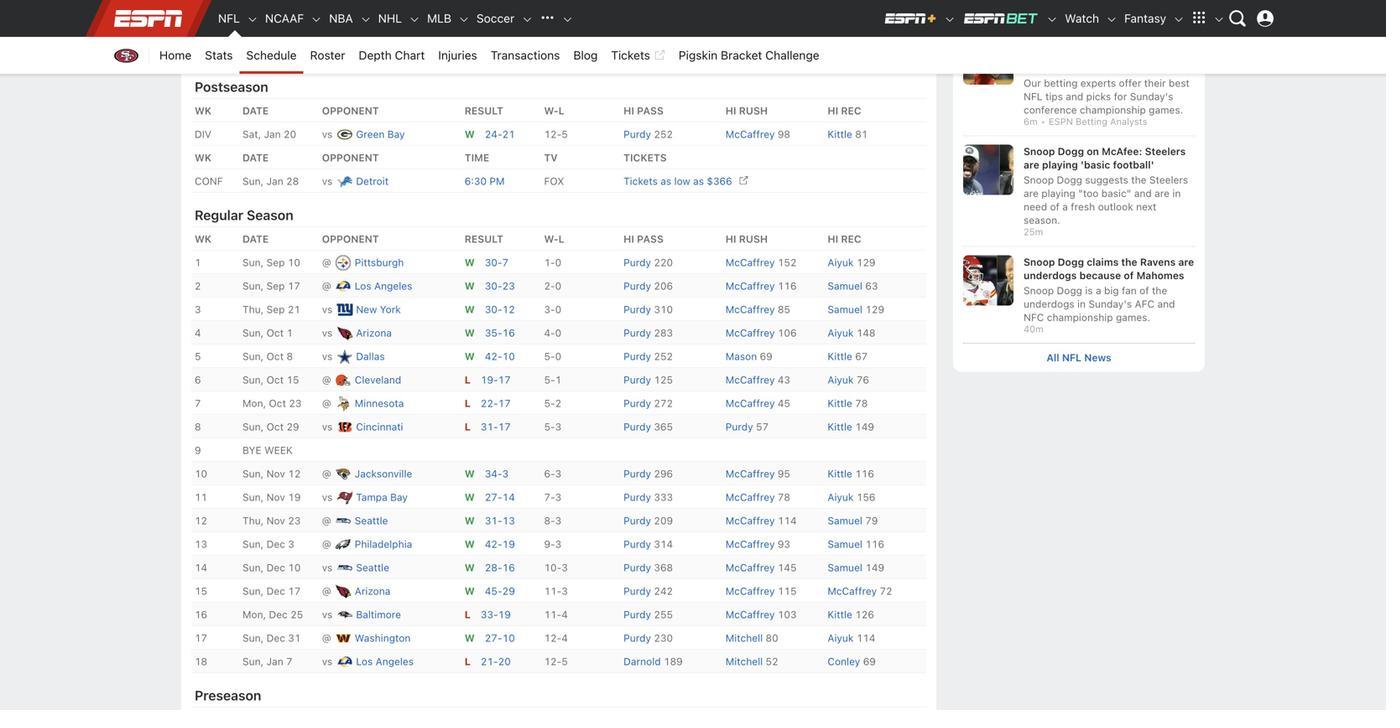Task type: describe. For each thing, give the bounding box(es) containing it.
espn betting analysts
[[1049, 116, 1148, 127]]

hi up "mccaffrey 152"
[[726, 234, 737, 245]]

purdy link for mccaffrey 93
[[624, 539, 654, 551]]

hi up tickets at left
[[624, 105, 635, 117]]

profile management image
[[1257, 10, 1274, 27]]

10 up 11 on the left of the page
[[195, 469, 207, 480]]

1 opponent from the top
[[322, 105, 379, 117]]

nhl link
[[372, 0, 409, 37]]

30-7 link
[[485, 257, 509, 269]]

1 vertical spatial steelers
[[1150, 174, 1189, 186]]

nba image
[[360, 14, 372, 25]]

5- for 5-2
[[544, 398, 555, 410]]

2 rush from the top
[[739, 234, 768, 245]]

because
[[1080, 270, 1122, 281]]

nfl image
[[247, 14, 258, 25]]

1 vertical spatial 21
[[288, 304, 300, 316]]

games. inside conference championship betting odds, picks, tips: how to bet sunday's nfl games our betting experts offer their best nfl tips and picks for sunday's conference championship games.
[[1149, 104, 1184, 116]]

mccaffrey for mccaffrey 78
[[726, 492, 775, 504]]

sun, for sun, oct 29
[[243, 422, 264, 433]]

2 w-l from the top
[[544, 234, 565, 245]]

angeles for vs
[[376, 657, 414, 668]]

0 vertical spatial sunday's
[[1024, 62, 1070, 74]]

2 result from the top
[[465, 234, 504, 245]]

1 hi rec from the top
[[828, 105, 862, 117]]

24-21 link
[[485, 129, 515, 140]]

nhl image
[[409, 14, 421, 25]]

w for 42-19
[[465, 539, 475, 551]]

3-0
[[544, 304, 562, 316]]

mccaffrey for mccaffrey 45
[[726, 398, 775, 410]]

5-3
[[544, 422, 562, 433]]

sun, for sun, dec 31
[[243, 633, 264, 645]]

dogg left is
[[1057, 285, 1083, 297]]

darnold
[[624, 657, 661, 668]]

l for 22-17
[[465, 398, 471, 410]]

31-13 link
[[485, 516, 515, 527]]

34-
[[485, 469, 502, 480]]

1 date from the top
[[243, 105, 269, 117]]

1 horizontal spatial 8
[[287, 351, 293, 363]]

0 horizontal spatial 12
[[195, 516, 207, 527]]

3 snoop from the top
[[1024, 256, 1055, 268]]

sun, for sun, sep 10
[[243, 257, 264, 269]]

baltimore
[[356, 610, 401, 621]]

33-19
[[481, 610, 511, 621]]

global navigation element
[[106, 0, 1281, 37]]

soccer image
[[521, 14, 533, 25]]

l for 19-17
[[465, 375, 471, 386]]

watch link
[[1059, 0, 1106, 37]]

samuel link for samuel 149
[[828, 563, 866, 574]]

4-
[[544, 328, 555, 339]]

3 opponent from the top
[[322, 234, 379, 245]]

nba link
[[322, 0, 360, 37]]

aiyuk for aiyuk 156
[[828, 492, 854, 504]]

mccaffrey for mccaffrey 115
[[726, 586, 775, 598]]

vs for green bay
[[322, 129, 333, 140]]

sun, dec 17
[[243, 586, 301, 598]]

football'
[[1113, 159, 1155, 171]]

30-23
[[485, 281, 515, 292]]

mccaffrey link for 115
[[726, 586, 778, 598]]

detroit image
[[336, 173, 353, 190]]

1 rec from the top
[[841, 105, 862, 117]]

hi up the kittle 81 in the top of the page
[[828, 105, 839, 117]]

pittsburgh image
[[335, 254, 351, 271]]

arizona for vs
[[356, 328, 392, 339]]

and inside conference championship betting odds, picks, tips: how to bet sunday's nfl games our betting experts offer their best nfl tips and picks for sunday's conference championship games.
[[1066, 91, 1084, 102]]

42-10
[[485, 351, 515, 363]]

1 horizontal spatial 2
[[555, 398, 562, 410]]

9-3
[[544, 539, 562, 551]]

purdy 57
[[726, 422, 769, 433]]

soccer link
[[470, 0, 521, 37]]

samuel link for samuel 79
[[828, 516, 866, 527]]

12- for 21-20
[[544, 657, 562, 668]]

mitchell link for mitchell 80
[[726, 633, 766, 645]]

tampa bay
[[356, 492, 408, 504]]

0 vertical spatial championship
[[1084, 35, 1153, 47]]

seattle image for vs
[[336, 560, 353, 577]]

34-3 link
[[485, 469, 509, 480]]

6
[[195, 375, 201, 386]]

seattle image for @
[[335, 513, 351, 530]]

17 up '18'
[[195, 633, 207, 645]]

1 vertical spatial the
[[1122, 256, 1138, 268]]

10-3
[[544, 563, 568, 574]]

to
[[1136, 49, 1146, 60]]

mccaffrey link for 152
[[726, 257, 778, 269]]

1 vertical spatial 1
[[287, 328, 293, 339]]

19 for baltimore
[[498, 610, 511, 621]]

kittle for kittle 116
[[828, 469, 853, 480]]

69 for conley 69
[[863, 657, 876, 668]]

1 vertical spatial championship
[[1080, 104, 1146, 116]]

1 w- from the top
[[544, 105, 559, 117]]

3 for 34-3
[[555, 469, 562, 480]]

22-17 link
[[481, 398, 511, 410]]

149 for kittle 149
[[855, 422, 875, 433]]

espn+ image
[[884, 12, 938, 25]]

2 vertical spatial 16
[[195, 610, 207, 621]]

63
[[866, 281, 878, 292]]

4 snoop from the top
[[1024, 285, 1054, 297]]

5 for green bay
[[562, 129, 568, 140]]

2 hi pass from the top
[[624, 234, 664, 245]]

external link image
[[654, 45, 666, 65]]

sep for 21
[[267, 304, 285, 316]]

2 wk from the top
[[195, 152, 212, 164]]

aiyuk for aiyuk 148
[[828, 328, 854, 339]]

purdy for 7-3
[[624, 492, 651, 504]]

43
[[778, 375, 791, 386]]

2 snoop from the top
[[1024, 174, 1054, 186]]

1 horizontal spatial 29
[[502, 586, 515, 598]]

0 horizontal spatial 1
[[195, 257, 201, 269]]

0 vertical spatial steelers
[[1145, 146, 1186, 158]]

mccaffrey 98
[[726, 129, 791, 140]]

nhl
[[378, 11, 402, 25]]

sat,
[[243, 129, 261, 140]]

nov for 23
[[267, 516, 285, 527]]

4 for baltimore
[[562, 610, 568, 621]]

272
[[654, 398, 673, 410]]

week
[[264, 445, 293, 457]]

0 vertical spatial playing
[[1043, 159, 1078, 171]]

0 for 3-
[[555, 304, 562, 316]]

purdy 314
[[624, 539, 673, 551]]

our betting experts offer their best nfl tips and picks for sunday's conference championship games. element
[[1024, 75, 1195, 117]]

1 w-l from the top
[[544, 105, 565, 117]]

purdy 125
[[624, 375, 673, 386]]

purdy link for mccaffrey 43
[[624, 375, 654, 386]]

3 date from the top
[[243, 234, 269, 245]]

156
[[857, 492, 876, 504]]

conference championship betting odds, picks, tips: how to bet sunday's nfl games image
[[964, 34, 1014, 85]]

0 horizontal spatial 8
[[195, 422, 201, 433]]

purdy for 5-3
[[624, 422, 651, 433]]

@ for sun, sep 17
[[322, 281, 331, 292]]

1 as from the left
[[661, 176, 672, 187]]

pittsburgh
[[355, 257, 404, 269]]

purdy 283
[[624, 328, 673, 339]]

283
[[654, 328, 673, 339]]

1 rush from the top
[[739, 105, 768, 117]]

1 horizontal spatial 21
[[502, 129, 515, 140]]

35-
[[485, 328, 502, 339]]

2 horizontal spatial 7
[[502, 257, 509, 269]]

seattle link for vs
[[356, 563, 390, 574]]

snoop dogg suggests the steelers are playing "too basic" and are in need of a fresh outlook next season. element
[[1024, 172, 1195, 227]]

0 vertical spatial 23
[[502, 281, 515, 292]]

@ for thu, nov 23
[[322, 516, 331, 527]]

dec for 17
[[267, 586, 285, 598]]

0 horizontal spatial betting
[[1044, 77, 1078, 89]]

los angeles for @
[[355, 281, 412, 292]]

2 horizontal spatial 12
[[502, 304, 515, 316]]

0 vertical spatial 2
[[195, 281, 201, 292]]

transactions
[[491, 48, 560, 62]]

dec for 3
[[267, 539, 285, 551]]

145
[[778, 563, 797, 574]]

purdy link for mccaffrey 115
[[624, 586, 654, 598]]

149 for samuel 149
[[866, 563, 885, 574]]

1 vertical spatial 5
[[195, 351, 201, 363]]

purdy for 6-3
[[624, 469, 651, 480]]

1 horizontal spatial betting
[[1156, 35, 1192, 47]]

bay for green bay
[[388, 129, 405, 140]]

offer
[[1119, 77, 1142, 89]]

24-
[[485, 129, 502, 140]]

betting
[[1076, 116, 1108, 127]]

bye
[[243, 445, 262, 457]]

purdy 365
[[624, 422, 673, 433]]

in inside snoop dogg claims the ravens are underdogs because of mahomes snoop dogg is a big fan of the underdogs in sunday's afc and nfc championship games. 40m
[[1078, 298, 1086, 310]]

85
[[778, 304, 791, 316]]

oct for 23
[[269, 398, 286, 410]]

209
[[654, 516, 673, 527]]

their
[[1145, 77, 1166, 89]]

310
[[654, 304, 673, 316]]

10 up sun, dec 17
[[288, 563, 301, 574]]

2 horizontal spatial of
[[1140, 285, 1150, 297]]

126
[[855, 610, 875, 621]]

jacksonville link
[[355, 469, 412, 480]]

10 up sun, sep 17
[[288, 257, 300, 269]]

252 for mccaffrey
[[654, 129, 673, 140]]

1 vertical spatial playing
[[1042, 188, 1076, 199]]

stats
[[205, 48, 233, 62]]

1 result from the top
[[465, 105, 504, 117]]

mccaffrey link for 93
[[726, 539, 778, 551]]

pigskin
[[679, 48, 718, 62]]

17 up thu, sep 21
[[288, 281, 300, 292]]

thu, for thu, nov 23
[[243, 516, 264, 527]]

35-16 link
[[485, 328, 515, 339]]

10 down 35-16 at the top left
[[502, 351, 515, 363]]

27-10
[[485, 633, 515, 645]]

purdy link for mason 69
[[624, 351, 654, 363]]

0 horizontal spatial espn bet image
[[963, 12, 1040, 25]]

12- for 27-10
[[544, 633, 562, 645]]

vs for detroit
[[322, 176, 333, 187]]

1-
[[544, 257, 555, 269]]

postseason
[[195, 79, 268, 95]]

oct for 29
[[267, 422, 284, 433]]

purdy left '57'
[[726, 422, 753, 433]]

purdy for 12-5
[[624, 129, 651, 140]]

dogg up the "too
[[1057, 174, 1083, 186]]

17 down 42-10 link
[[498, 375, 511, 386]]

conference championship betting odds, picks, tips: how to bet sunday's nfl games our betting experts offer their best nfl tips and picks for sunday's conference championship games.
[[1024, 35, 1192, 116]]

17 down 22-17
[[498, 422, 511, 433]]

los angeles for vs
[[356, 657, 414, 668]]

mccaffrey for mccaffrey 145
[[726, 563, 775, 574]]

all nfl news
[[1047, 352, 1112, 364]]

mlb link
[[421, 0, 458, 37]]

33-19 link
[[481, 610, 511, 621]]

on
[[1087, 146, 1099, 158]]

2 opponent from the top
[[322, 152, 379, 164]]

l for 33-19
[[465, 610, 471, 621]]

jan for 20
[[264, 129, 281, 140]]

31- for 13
[[485, 516, 502, 527]]

17 up 31-17 link
[[498, 398, 511, 410]]

@ for sun, sep 10
[[322, 257, 331, 269]]

purdy link for mccaffrey 95
[[624, 469, 654, 480]]

2 vertical spatial 7
[[286, 657, 293, 668]]

claims
[[1087, 256, 1119, 268]]

w for 45-29
[[465, 586, 475, 598]]

cincinnati link
[[356, 422, 403, 433]]

45-29 link
[[485, 586, 515, 598]]

aiyuk 129
[[828, 257, 876, 269]]

samuel link for samuel 116
[[828, 539, 866, 551]]

2 underdogs from the top
[[1024, 298, 1075, 310]]

mccaffrey 152
[[726, 257, 797, 269]]

purdy for 9-3
[[624, 539, 651, 551]]

purdy 310
[[624, 304, 673, 316]]

a inside snoop dogg claims the ravens are underdogs because of mahomes snoop dogg is a big fan of the underdogs in sunday's afc and nfc championship games. 40m
[[1096, 285, 1102, 297]]

19-17 link
[[481, 375, 511, 386]]

1 wk from the top
[[195, 105, 212, 117]]

tips:
[[1087, 49, 1109, 60]]

purdy 220
[[624, 257, 673, 269]]

purdy link down mccaffrey 45
[[726, 422, 756, 433]]

103
[[778, 610, 797, 621]]

sun, for sun, jan 28
[[243, 176, 264, 187]]

aiyuk link for aiyuk 76
[[828, 375, 857, 386]]

snoop dogg on mcafee: steelers are playing 'basic football' element
[[1024, 145, 1195, 172]]

69 for mason 69
[[760, 351, 773, 363]]

purdy for 10-3
[[624, 563, 651, 574]]

home
[[159, 48, 192, 62]]

2 vertical spatial the
[[1152, 285, 1168, 297]]

76
[[857, 375, 870, 386]]

dallas
[[356, 351, 385, 363]]

0 vertical spatial 14
[[502, 492, 515, 504]]

sep for 17
[[267, 281, 285, 292]]

los for @
[[355, 281, 372, 292]]

10 up 21-20
[[502, 633, 515, 645]]

hi up mccaffrey 98
[[726, 105, 737, 117]]

18
[[195, 657, 207, 668]]

cleveland image
[[335, 372, 351, 389]]

2 pass from the top
[[637, 234, 664, 245]]

kittle 78
[[828, 398, 868, 410]]

aiyuk link for aiyuk 114
[[828, 633, 857, 645]]

minnesota link
[[355, 398, 404, 410]]

2 hi rec from the top
[[828, 234, 862, 245]]

0 horizontal spatial 14
[[195, 563, 207, 574]]

mccaffrey 103
[[726, 610, 797, 621]]

3 up 'sun, dec 10'
[[288, 539, 294, 551]]

252 for mason
[[654, 351, 673, 363]]

hi up the aiyuk 129
[[828, 234, 839, 245]]

3 up 6
[[195, 304, 201, 316]]

dogg left the 'claims'
[[1058, 256, 1085, 268]]

purdy for 5-1
[[624, 375, 651, 386]]

sun, sep 17
[[243, 281, 300, 292]]

5- for 5-1
[[544, 375, 555, 386]]

nfl down picks,
[[1072, 62, 1092, 74]]

30- for 12
[[485, 304, 502, 316]]

27-14 link
[[485, 492, 515, 504]]

w for 35-16
[[465, 328, 475, 339]]

78 for mccaffrey 78
[[778, 492, 791, 504]]

mason
[[726, 351, 757, 363]]

l for 31-17
[[465, 422, 471, 433]]

cincinnati image
[[336, 419, 353, 436]]

1 vertical spatial 13
[[195, 539, 207, 551]]

2 hi rush from the top
[[726, 234, 768, 245]]

kittle link for kittle 149
[[828, 422, 855, 433]]

3 up 27-14 link
[[502, 469, 509, 480]]

purdy 252 for mccaffrey
[[624, 129, 673, 140]]



Task type: locate. For each thing, give the bounding box(es) containing it.
list
[[964, 34, 1195, 335]]

sep
[[267, 257, 285, 269], [267, 281, 285, 292], [267, 304, 285, 316]]

4 sun, from the top
[[243, 328, 264, 339]]

thu, sep 21
[[243, 304, 300, 316]]

1 vs from the top
[[322, 129, 333, 140]]

w for 30-7
[[465, 257, 475, 269]]

los angeles link for vs
[[356, 657, 414, 668]]

mon,
[[243, 398, 266, 410], [243, 610, 266, 621]]

mccaffrey link down mccaffrey 95
[[726, 492, 778, 504]]

los for vs
[[356, 657, 373, 668]]

purdy for 2-0
[[624, 281, 651, 292]]

2 date from the top
[[243, 152, 269, 164]]

tickets inside tickets link
[[611, 48, 650, 62]]

6-3
[[544, 469, 562, 480]]

4 @ from the top
[[322, 398, 331, 410]]

1 vertical spatial 15
[[195, 586, 207, 598]]

16 for 28-
[[502, 563, 515, 574]]

0 vertical spatial 4
[[195, 328, 201, 339]]

2 aiyuk from the top
[[828, 328, 854, 339]]

13
[[502, 516, 515, 527], [195, 539, 207, 551]]

@ for sun, nov 12
[[322, 469, 331, 480]]

3 kittle link from the top
[[828, 398, 855, 410]]

in right basic"
[[1173, 188, 1181, 199]]

purdy 368
[[624, 563, 673, 574]]

hi rec up the kittle 81 in the top of the page
[[828, 105, 862, 117]]

picks
[[1087, 91, 1111, 102]]

roster link
[[304, 37, 352, 74]]

hi up purdy 220
[[624, 234, 635, 245]]

@ left pittsburgh icon
[[322, 257, 331, 269]]

green bay
[[356, 129, 405, 140]]

1 11- from the top
[[544, 586, 562, 598]]

nfl down our
[[1024, 91, 1043, 102]]

in
[[1173, 188, 1181, 199], [1078, 298, 1086, 310]]

mccaffrey for mccaffrey 114
[[726, 516, 775, 527]]

2 thu, from the top
[[243, 516, 264, 527]]

10 sun, from the top
[[243, 539, 264, 551]]

samuel for samuel 63
[[828, 281, 863, 292]]

5 aiyuk link from the top
[[828, 633, 857, 645]]

arizona link for vs
[[356, 328, 392, 339]]

4 for washington
[[562, 633, 568, 645]]

5 kittle link from the top
[[828, 469, 855, 480]]

1 vertical spatial los
[[356, 657, 373, 668]]

0 vertical spatial mitchell link
[[726, 633, 766, 645]]

42-10 link
[[485, 351, 515, 363]]

0 horizontal spatial as
[[661, 176, 672, 187]]

7 vs from the top
[[322, 492, 333, 504]]

mccaffrey for mccaffrey 152
[[726, 257, 775, 269]]

samuel 116
[[828, 539, 885, 551]]

injuries
[[438, 48, 477, 62]]

27- for 10
[[485, 633, 502, 645]]

w left the 30-23
[[465, 281, 475, 292]]

34-3
[[485, 469, 509, 480]]

2 @ from the top
[[322, 281, 331, 292]]

minnesota image
[[335, 396, 351, 412]]

are inside snoop dogg claims the ravens are underdogs because of mahomes snoop dogg is a big fan of the underdogs in sunday's afc and nfc championship games. 40m
[[1179, 256, 1195, 268]]

30- for 23
[[485, 281, 502, 292]]

1 vertical spatial 12-
[[544, 633, 562, 645]]

1 vertical spatial 27-
[[485, 633, 502, 645]]

2 rec from the top
[[841, 234, 862, 245]]

fantasy image
[[1173, 14, 1185, 25]]

6 kittle link from the top
[[828, 610, 855, 621]]

arizona for @
[[355, 586, 391, 598]]

bye week
[[243, 445, 293, 457]]

0 up 5-1
[[555, 351, 562, 363]]

45
[[778, 398, 791, 410]]

purdy link for purdy 57
[[624, 422, 654, 433]]

wk down regular
[[195, 234, 212, 245]]

1 12-5 from the top
[[544, 129, 568, 140]]

2 mon, from the top
[[243, 610, 266, 621]]

the down football'
[[1132, 174, 1147, 186]]

15 up '18'
[[195, 586, 207, 598]]

0 vertical spatial 149
[[855, 422, 875, 433]]

5 @ from the top
[[322, 469, 331, 480]]

2 vertical spatial wk
[[195, 234, 212, 245]]

rec up the aiyuk 129
[[841, 234, 862, 245]]

more espn image
[[1187, 6, 1212, 31]]

2 vertical spatial 12-
[[544, 657, 562, 668]]

1 mitchell link from the top
[[726, 633, 766, 645]]

148
[[857, 328, 876, 339]]

kittle down aiyuk 76 on the right bottom of page
[[828, 398, 853, 410]]

1 vertical spatial 23
[[289, 398, 302, 410]]

baltimore image
[[336, 607, 353, 624]]

27- down 34-
[[485, 492, 502, 504]]

purdy link for mccaffrey 152
[[624, 257, 654, 269]]

1 @ from the top
[[322, 257, 331, 269]]

arizona image for @
[[335, 584, 351, 600]]

sun, sep 10
[[243, 257, 300, 269]]

as right low
[[693, 176, 704, 187]]

12-5 for 21-20
[[544, 657, 568, 668]]

31-17 link
[[481, 422, 511, 433]]

1 horizontal spatial 15
[[287, 375, 299, 386]]

0 vertical spatial jan
[[264, 129, 281, 140]]

6 vs from the top
[[322, 422, 333, 433]]

more sports image
[[562, 14, 574, 25]]

3 30- from the top
[[485, 304, 502, 316]]

3 kittle from the top
[[828, 398, 853, 410]]

29 down the '28-16'
[[502, 586, 515, 598]]

23 down sun, nov 19
[[288, 516, 301, 527]]

2 samuel link from the top
[[828, 304, 866, 316]]

0 vertical spatial of
[[1050, 201, 1060, 213]]

detroit link
[[356, 176, 389, 187]]

kittle link for kittle 81
[[828, 129, 855, 140]]

samuel link for samuel 63
[[828, 281, 866, 292]]

jacksonville image
[[335, 466, 351, 483]]

2 mitchell from the top
[[726, 657, 763, 668]]

samuel 129
[[828, 304, 885, 316]]

1 0 from the top
[[555, 257, 562, 269]]

0 vertical spatial 19
[[288, 492, 301, 504]]

purdy link for mccaffrey 116
[[624, 281, 654, 292]]

mitchell 52
[[726, 657, 779, 668]]

2 horizontal spatial 1
[[555, 375, 562, 386]]

314
[[654, 539, 673, 551]]

cleveland link
[[355, 375, 401, 386]]

12-5 up tv in the left of the page
[[544, 129, 568, 140]]

5- up 5-3
[[544, 398, 555, 410]]

114 down 126
[[857, 633, 876, 645]]

69 right 'conley'
[[863, 657, 876, 668]]

2 mitchell link from the top
[[726, 657, 766, 668]]

ravens
[[1141, 256, 1176, 268]]

@ for sun, dec 3
[[322, 539, 331, 551]]

watch image
[[1106, 14, 1118, 25]]

1 w from the top
[[465, 129, 475, 140]]

1 vertical spatial 7
[[195, 398, 201, 410]]

vs for arizona
[[322, 328, 333, 339]]

1 5- from the top
[[544, 351, 555, 363]]

31- down 22-
[[481, 422, 498, 433]]

conference
[[1024, 35, 1081, 47]]

snoop dogg claims the ravens are underdogs because of mahomes element
[[1024, 255, 1195, 282]]

los up "new"
[[355, 281, 372, 292]]

4 down 11-4 at the left bottom of the page
[[562, 633, 568, 645]]

12 sun, from the top
[[243, 586, 264, 598]]

w-l up 1-0 on the top left of the page
[[544, 234, 565, 245]]

purdy link up purdy 206
[[624, 257, 654, 269]]

13 sun, from the top
[[243, 633, 264, 645]]

3 vs from the top
[[322, 304, 333, 316]]

0 vertical spatial 13
[[502, 516, 515, 527]]

dallas image
[[336, 349, 353, 365]]

purdy for 4-0
[[624, 328, 651, 339]]

sun, down sun, sep 10
[[243, 281, 264, 292]]

0 up 3-0
[[555, 281, 562, 292]]

mccaffrey 45
[[726, 398, 791, 410]]

1 horizontal spatial 13
[[502, 516, 515, 527]]

the inside snoop dogg on mcafee: steelers are playing 'basic football' snoop dogg suggests the steelers are playing "too basic" and are in need of a fresh outlook next season. 25m
[[1132, 174, 1147, 186]]

seattle
[[355, 516, 388, 527], [356, 563, 390, 574]]

w for 30-12
[[465, 304, 475, 316]]

1
[[195, 257, 201, 269], [287, 328, 293, 339], [555, 375, 562, 386]]

1 vertical spatial sep
[[267, 281, 285, 292]]

opponent
[[322, 105, 379, 117], [322, 152, 379, 164], [322, 234, 379, 245]]

129 down 63
[[866, 304, 885, 316]]

2 w- from the top
[[544, 234, 559, 245]]

vs for dallas
[[322, 351, 333, 363]]

7 up the 30-23
[[502, 257, 509, 269]]

4 aiyuk link from the top
[[828, 492, 857, 504]]

5 sun, from the top
[[243, 351, 264, 363]]

8 up '9' on the left of the page
[[195, 422, 201, 433]]

1 vertical spatial mitchell link
[[726, 657, 766, 668]]

purdy link up purdy 333
[[624, 469, 654, 480]]

snoop dogg is a big fan of the underdogs in sunday's afc and nfc championship games. element
[[1024, 282, 1195, 324]]

1 vertical spatial of
[[1124, 270, 1134, 281]]

1 27- from the top
[[485, 492, 502, 504]]

espn more sports home page image
[[535, 6, 560, 31]]

3 5- from the top
[[544, 398, 555, 410]]

los angeles image
[[335, 278, 351, 295], [336, 654, 353, 671]]

252 up tickets at left
[[654, 129, 673, 140]]

aiyuk left '156'
[[828, 492, 854, 504]]

2 vertical spatial 116
[[866, 539, 885, 551]]

0 vertical spatial mitchell
[[726, 633, 763, 645]]

mccaffrey 43
[[726, 375, 791, 386]]

1 vertical spatial 116
[[855, 469, 875, 480]]

2 vertical spatial 30-
[[485, 304, 502, 316]]

1 30- from the top
[[485, 257, 502, 269]]

0 vertical spatial 29
[[287, 422, 299, 433]]

114 for aiyuk 114
[[857, 633, 876, 645]]

list containing conference championship betting odds, picks, tips: how to bet sunday's nfl games
[[964, 34, 1195, 335]]

purdy 296
[[624, 469, 673, 480]]

the down the mahomes
[[1152, 285, 1168, 297]]

championship inside snoop dogg claims the ravens are underdogs because of mahomes snoop dogg is a big fan of the underdogs in sunday's afc and nfc championship games. 40m
[[1047, 312, 1114, 323]]

as left low
[[661, 176, 672, 187]]

samuel for samuel 129
[[828, 304, 863, 316]]

0 horizontal spatial 20
[[284, 129, 296, 140]]

2 sun, from the top
[[243, 257, 264, 269]]

0 vertical spatial 5
[[562, 129, 568, 140]]

w for 28-16
[[465, 563, 475, 574]]

0 up 5-0
[[555, 328, 562, 339]]

mccaffrey up mccaffrey 145
[[726, 539, 775, 551]]

purdy link for mccaffrey 78
[[624, 492, 654, 504]]

9 @ from the top
[[322, 633, 331, 645]]

116 for mccaffrey 116
[[778, 281, 797, 292]]

aiyuk link for aiyuk 156
[[828, 492, 857, 504]]

purdy down purdy 310
[[624, 328, 651, 339]]

kittle link for kittle 78
[[828, 398, 855, 410]]

hi rush up "mccaffrey 152"
[[726, 234, 768, 245]]

1 mon, from the top
[[243, 398, 266, 410]]

and inside snoop dogg on mcafee: steelers are playing 'basic football' snoop dogg suggests the steelers are playing "too basic" and are in need of a fresh outlook next season. 25m
[[1135, 188, 1152, 199]]

tickets down tickets at left
[[624, 176, 658, 187]]

0 horizontal spatial 114
[[778, 516, 797, 527]]

3 for 31-17
[[555, 422, 562, 433]]

1 vertical spatial underdogs
[[1024, 298, 1075, 310]]

games. down afc
[[1116, 312, 1151, 323]]

29
[[287, 422, 299, 433], [502, 586, 515, 598]]

17 up 25
[[288, 586, 301, 598]]

1 pass from the top
[[637, 105, 664, 117]]

125
[[654, 375, 673, 386]]

and right afc
[[1158, 298, 1176, 310]]

mon, for mon, oct 23
[[243, 398, 266, 410]]

3 up the 8-3
[[555, 492, 562, 504]]

green bay link
[[356, 129, 405, 140]]

13 w from the top
[[465, 633, 475, 645]]

1 vertical spatial seattle
[[356, 563, 390, 574]]

8-
[[544, 516, 555, 527]]

0 vertical spatial underdogs
[[1024, 270, 1077, 281]]

purdy link for mccaffrey 45
[[624, 398, 654, 410]]

19 up 27-10 "link"
[[498, 610, 511, 621]]

kittle link for kittle 126
[[828, 610, 855, 621]]

dec left 31
[[267, 633, 285, 645]]

1 vertical spatial opponent
[[322, 152, 379, 164]]

dec for 25
[[269, 610, 288, 621]]

sun, down thu, nov 23
[[243, 539, 264, 551]]

mccaffrey down mccaffrey 93
[[726, 563, 775, 574]]

and inside snoop dogg claims the ravens are underdogs because of mahomes snoop dogg is a big fan of the underdogs in sunday's afc and nfc championship games. 40m
[[1158, 298, 1176, 310]]

1 vertical spatial seattle link
[[356, 563, 390, 574]]

2 vertical spatial sunday's
[[1089, 298, 1132, 310]]

mccaffrey link for 85
[[726, 304, 778, 316]]

purdy up purdy 368
[[624, 539, 651, 551]]

1 horizontal spatial 1
[[287, 328, 293, 339]]

new york image
[[336, 301, 353, 318]]

tickets as low as $366
[[624, 176, 732, 187]]

1 horizontal spatial 114
[[857, 633, 876, 645]]

thu, up sun, oct 1
[[243, 304, 264, 316]]

a right is
[[1096, 285, 1102, 297]]

4 kittle link from the top
[[828, 422, 855, 433]]

9 vs from the top
[[322, 610, 333, 621]]

0 vertical spatial angeles
[[374, 281, 412, 292]]

1 vertical spatial 12
[[288, 469, 301, 480]]

ncaaf image
[[311, 14, 322, 25]]

and up next
[[1135, 188, 1152, 199]]

@ for sun, dec 31
[[322, 633, 331, 645]]

conference championship betting odds, picks, tips: how to bet sunday's nfl games element
[[1024, 34, 1195, 75]]

8
[[287, 351, 293, 363], [195, 422, 201, 433]]

sun, for sun, oct 15
[[243, 375, 264, 386]]

2 as from the left
[[693, 176, 704, 187]]

69 down mccaffrey 106
[[760, 351, 773, 363]]

aiyuk link for aiyuk 129
[[828, 257, 857, 269]]

purdy link for mccaffrey 85
[[624, 304, 654, 316]]

steelers up football'
[[1145, 146, 1186, 158]]

0 vertical spatial arizona
[[356, 328, 392, 339]]

1 vertical spatial rush
[[739, 234, 768, 245]]

1 kittle link from the top
[[828, 129, 855, 140]]

0 horizontal spatial a
[[1063, 201, 1068, 213]]

@ for mon, oct 23
[[322, 398, 331, 410]]

espn plus image
[[944, 14, 956, 25]]

sun, for sun, oct 8
[[243, 351, 264, 363]]

tampa bay link
[[356, 492, 408, 504]]

mccaffrey link for 106
[[726, 328, 778, 339]]

nfl inside global navigation 'element'
[[218, 11, 240, 25]]

1 hi rush from the top
[[726, 105, 768, 117]]

seattle image up philadelphia image
[[335, 513, 351, 530]]

0 vertical spatial 31-
[[481, 422, 498, 433]]

dec up sun, dec 17
[[267, 563, 285, 574]]

1 vertical spatial wk
[[195, 152, 212, 164]]

mccaffrey down 'mccaffrey 116'
[[726, 304, 775, 316]]

date down regular season
[[243, 234, 269, 245]]

0 vertical spatial pass
[[637, 105, 664, 117]]

mccaffrey link up mitchell 80 on the bottom
[[726, 610, 778, 621]]

@ left washington image
[[322, 633, 331, 645]]

div
[[195, 129, 212, 140]]

2 0 from the top
[[555, 281, 562, 292]]

7-
[[544, 492, 555, 504]]

4 up 6
[[195, 328, 201, 339]]

arizona image up dallas icon
[[336, 325, 353, 342]]

1 vertical spatial 252
[[654, 351, 673, 363]]

3 12- from the top
[[544, 657, 562, 668]]

snoop dogg on mcafee: steelers are playing 'basic football' snoop dogg suggests the steelers are playing "too basic" and are in need of a fresh outlook next season. 25m
[[1024, 146, 1189, 238]]

mlb image
[[458, 14, 470, 25]]

bay right green
[[388, 129, 405, 140]]

19 for philadelphia
[[502, 539, 515, 551]]

20
[[284, 129, 296, 140], [498, 657, 511, 668]]

8-3
[[544, 516, 562, 527]]

fantasy
[[1125, 11, 1167, 25]]

fox
[[544, 176, 564, 187]]

1 snoop from the top
[[1024, 146, 1055, 158]]

l for 21-20
[[465, 657, 471, 668]]

mccaffrey link for 45
[[726, 398, 778, 410]]

mason link
[[726, 351, 760, 363]]

4 w from the top
[[465, 304, 475, 316]]

steelers up next
[[1150, 174, 1189, 186]]

schedule
[[246, 48, 297, 62]]

0 vertical spatial in
[[1173, 188, 1181, 199]]

@ left jacksonville 'icon'
[[322, 469, 331, 480]]

1 nov from the top
[[267, 469, 285, 480]]

3 nov from the top
[[267, 516, 285, 527]]

1 horizontal spatial 12
[[288, 469, 301, 480]]

28-16 link
[[485, 563, 515, 574]]

arizona image up baltimore image
[[335, 584, 351, 600]]

2 vertical spatial 23
[[288, 516, 301, 527]]

our
[[1024, 77, 1042, 89]]

5- down the 5-2
[[544, 422, 555, 433]]

8 w from the top
[[465, 492, 475, 504]]

1 horizontal spatial espn bet image
[[1047, 14, 1059, 25]]

0 vertical spatial w-l
[[544, 105, 565, 117]]

2 vertical spatial of
[[1140, 285, 1150, 297]]

5 samuel link from the top
[[828, 563, 866, 574]]

sunday's down big
[[1089, 298, 1132, 310]]

2 sep from the top
[[267, 281, 285, 292]]

vs for los angeles
[[322, 657, 333, 668]]

0 vertical spatial the
[[1132, 174, 1147, 186]]

30-
[[485, 257, 502, 269], [485, 281, 502, 292], [485, 304, 502, 316]]

1 hi pass from the top
[[624, 105, 664, 117]]

oct down sun, oct 15
[[269, 398, 286, 410]]

1 vertical spatial arizona image
[[335, 584, 351, 600]]

sun, oct 29
[[243, 422, 299, 433]]

25m
[[1024, 227, 1044, 238]]

2 vertical spatial 12
[[195, 516, 207, 527]]

mlb
[[427, 11, 452, 25]]

green
[[356, 129, 385, 140]]

purdy for 3-0
[[624, 304, 651, 316]]

2 w from the top
[[465, 257, 475, 269]]

3 samuel link from the top
[[828, 516, 866, 527]]

@ right thu, nov 23
[[322, 516, 331, 527]]

snoop dogg claims the ravens are underdogs because of mahomes image
[[964, 255, 1014, 306]]

a inside snoop dogg on mcafee: steelers are playing 'basic football' snoop dogg suggests the steelers are playing "too basic" and are in need of a fresh outlook next season. 25m
[[1063, 201, 1068, 213]]

8 @ from the top
[[322, 586, 331, 598]]

seattle link
[[355, 516, 388, 527], [356, 563, 390, 574]]

0 vertical spatial hi pass
[[624, 105, 664, 117]]

purdy link down purdy 368
[[624, 586, 654, 598]]

nov up thu, nov 23
[[267, 492, 285, 504]]

0 vertical spatial seattle
[[355, 516, 388, 527]]

sunday's inside snoop dogg claims the ravens are underdogs because of mahomes snoop dogg is a big fan of the underdogs in sunday's afc and nfc championship games. 40m
[[1089, 298, 1132, 310]]

2 vertical spatial nov
[[267, 516, 285, 527]]

arizona image
[[336, 325, 353, 342], [335, 584, 351, 600]]

2 nov from the top
[[267, 492, 285, 504]]

mason 69
[[726, 351, 773, 363]]

4 samuel link from the top
[[828, 539, 866, 551]]

0 vertical spatial a
[[1063, 201, 1068, 213]]

0 vertical spatial 114
[[778, 516, 797, 527]]

games.
[[1149, 104, 1184, 116], [1116, 312, 1151, 323]]

oct for 1
[[267, 328, 284, 339]]

sep up sun, sep 17
[[267, 257, 285, 269]]

0 vertical spatial 15
[[287, 375, 299, 386]]

cincinnati
[[356, 422, 403, 433]]

5 vs from the top
[[322, 351, 333, 363]]

2 vertical spatial 1
[[555, 375, 562, 386]]

21-20
[[481, 657, 511, 668]]

sun, for sun, nov 12
[[243, 469, 264, 480]]

0 vertical spatial w-
[[544, 105, 559, 117]]

8 vs from the top
[[322, 563, 333, 574]]

1 vertical spatial w-l
[[544, 234, 565, 245]]

mccaffrey link down 'mccaffrey 116'
[[726, 304, 778, 316]]

'basic
[[1081, 159, 1111, 171]]

0 vertical spatial 11-
[[544, 586, 562, 598]]

1 vertical spatial 29
[[502, 586, 515, 598]]

sun, up sun, oct 8
[[243, 328, 264, 339]]

4
[[195, 328, 201, 339], [562, 610, 568, 621], [562, 633, 568, 645]]

angeles for @
[[374, 281, 412, 292]]

0 horizontal spatial 78
[[778, 492, 791, 504]]

nfl right all
[[1062, 352, 1082, 364]]

samuel down 'aiyuk 156'
[[828, 516, 863, 527]]

4 kittle from the top
[[828, 422, 853, 433]]

1 vertical spatial 4
[[562, 610, 568, 621]]

6 kittle from the top
[[828, 610, 853, 621]]

of inside snoop dogg on mcafee: steelers are playing 'basic football' snoop dogg suggests the steelers are playing "too basic" and are in need of a fresh outlook next season. 25m
[[1050, 201, 1060, 213]]

0 vertical spatial sep
[[267, 257, 285, 269]]

2 purdy 252 from the top
[[624, 351, 673, 363]]

stats link
[[198, 37, 240, 74]]

kittle for kittle 81
[[828, 129, 853, 140]]

0 horizontal spatial 13
[[195, 539, 207, 551]]

3 aiyuk link from the top
[[828, 375, 857, 386]]

1 vertical spatial tickets
[[624, 176, 658, 187]]

sun, for sun, sep 17
[[243, 281, 264, 292]]

29 up week
[[287, 422, 299, 433]]

21-
[[481, 657, 498, 668]]

0 for 1-
[[555, 257, 562, 269]]

kittle for kittle 78
[[828, 398, 853, 410]]

purdy link down purdy 333
[[624, 516, 654, 527]]

tickets inside tickets as low as $366 link
[[624, 176, 658, 187]]

30-12
[[485, 304, 515, 316]]

tickets
[[624, 152, 667, 164]]

purdy up the purdy 125
[[624, 351, 651, 363]]

2 vs from the top
[[322, 176, 333, 187]]

pass
[[637, 105, 664, 117], [637, 234, 664, 245]]

14 sun, from the top
[[243, 657, 264, 668]]

suggests
[[1086, 174, 1129, 186]]

11- up 12-4
[[544, 610, 562, 621]]

1 vertical spatial 149
[[866, 563, 885, 574]]

purdy up purdy 206
[[624, 257, 651, 269]]

10 vs from the top
[[322, 657, 333, 668]]

0 vertical spatial result
[[465, 105, 504, 117]]

arizona link up dallas
[[356, 328, 392, 339]]

11- for 4
[[544, 610, 562, 621]]

nba
[[329, 11, 353, 25]]

mitchell link down mitchell 80 on the bottom
[[726, 657, 766, 668]]

3 wk from the top
[[195, 234, 212, 245]]

22-
[[481, 398, 498, 410]]

mccaffrey down mccaffrey 145
[[726, 586, 775, 598]]

championship down is
[[1047, 312, 1114, 323]]

purdy for 11-3
[[624, 586, 651, 598]]

seattle for vs
[[356, 563, 390, 574]]

mccaffrey down mason 69
[[726, 375, 775, 386]]

aiyuk link down the kittle 116 at right
[[828, 492, 857, 504]]

1 vertical spatial hi pass
[[624, 234, 664, 245]]

1 vertical spatial 114
[[857, 633, 876, 645]]

1 vertical spatial 2
[[555, 398, 562, 410]]

mccaffrey link for 145
[[726, 563, 778, 574]]

0 vertical spatial 30-
[[485, 257, 502, 269]]

2 30- from the top
[[485, 281, 502, 292]]

conley link
[[828, 657, 863, 668]]

kittle left 67
[[828, 351, 853, 363]]

purdy link for mitchell 80
[[624, 633, 654, 645]]

sat, jan 20
[[243, 129, 296, 140]]

green bay image
[[336, 126, 353, 143]]

0 vertical spatial 12-5
[[544, 129, 568, 140]]

3 w from the top
[[465, 281, 475, 292]]

30- for 7
[[485, 257, 502, 269]]

philadelphia image
[[335, 537, 351, 553]]

1 sun, from the top
[[243, 176, 264, 187]]

42- for 10
[[485, 351, 502, 363]]

washington image
[[335, 631, 351, 647]]

sun, for sun, nov 19
[[243, 492, 264, 504]]

dec
[[267, 539, 285, 551], [267, 563, 285, 574], [267, 586, 285, 598], [269, 610, 288, 621], [267, 633, 285, 645]]

in inside snoop dogg on mcafee: steelers are playing 'basic football' snoop dogg suggests the steelers are playing "too basic" and are in need of a fresh outlook next season. 25m
[[1173, 188, 1181, 199]]

oct down mon, oct 23
[[267, 422, 284, 433]]

365
[[654, 422, 673, 433]]

afc
[[1135, 298, 1155, 310]]

seattle image
[[335, 513, 351, 530], [336, 560, 353, 577]]

12-5 for 24-21
[[544, 129, 568, 140]]

games. inside snoop dogg claims the ravens are underdogs because of mahomes snoop dogg is a big fan of the underdogs in sunday's afc and nfc championship games. 40m
[[1116, 312, 1151, 323]]

2 vertical spatial 4
[[562, 633, 568, 645]]

0 vertical spatial hi rush
[[726, 105, 768, 117]]

1 vertical spatial sunday's
[[1130, 91, 1174, 102]]

0 vertical spatial 20
[[284, 129, 296, 140]]

42- up 28-
[[485, 539, 502, 551]]

3 sep from the top
[[267, 304, 285, 316]]

25
[[291, 610, 303, 621]]

0 vertical spatial nov
[[267, 469, 285, 480]]

1 vertical spatial hi rush
[[726, 234, 768, 245]]

368
[[654, 563, 673, 574]]

1 vertical spatial seattle image
[[336, 560, 353, 577]]

oct down thu, sep 21
[[267, 328, 284, 339]]

5- for 5-0
[[544, 351, 555, 363]]

soccer
[[477, 11, 515, 25]]

philadelphia link
[[355, 539, 412, 551]]

1 vertical spatial los angeles image
[[336, 654, 353, 671]]

4 0 from the top
[[555, 328, 562, 339]]

2 11- from the top
[[544, 610, 562, 621]]

2 12-5 from the top
[[544, 657, 568, 668]]

tampa bay image
[[336, 490, 353, 506]]

purdy for 5-2
[[624, 398, 651, 410]]

1 vertical spatial 20
[[498, 657, 511, 668]]

12 w from the top
[[465, 586, 475, 598]]

season
[[247, 207, 294, 223]]

mccaffrey link for 43
[[726, 375, 778, 386]]

1 12- from the top
[[544, 129, 562, 140]]

31- for 17
[[481, 422, 498, 433]]

7 sun, from the top
[[243, 422, 264, 433]]

2 kittle link from the top
[[828, 351, 855, 363]]

1 underdogs from the top
[[1024, 270, 1077, 281]]

4 up 12-4
[[562, 610, 568, 621]]

purdy link for mccaffrey 106
[[624, 328, 654, 339]]

7 w from the top
[[465, 469, 475, 480]]

21
[[502, 129, 515, 140], [288, 304, 300, 316]]

40m
[[1024, 324, 1044, 335]]

more espn image
[[1214, 14, 1225, 25]]

mon, for mon, dec 25
[[243, 610, 266, 621]]

samuel 63
[[828, 281, 878, 292]]

dogg left on
[[1058, 146, 1085, 158]]

0 vertical spatial and
[[1066, 91, 1084, 102]]

1 vertical spatial 78
[[778, 492, 791, 504]]

sun, for sun, jan 7
[[243, 657, 264, 668]]

mccaffrey link down mccaffrey 145
[[726, 586, 778, 598]]

washington link
[[355, 633, 411, 645]]

30-23 link
[[485, 281, 515, 292]]

4 aiyuk from the top
[[828, 492, 854, 504]]

thu, nov 23
[[243, 516, 301, 527]]

snoop dogg on mcafee: steelers are playing 'basic football' image
[[964, 145, 1014, 195]]

1 samuel link from the top
[[828, 281, 866, 292]]

$366
[[707, 176, 732, 187]]

sun, for sun, dec 3
[[243, 539, 264, 551]]

sun, down sun, oct 8
[[243, 375, 264, 386]]

arizona up baltimore
[[355, 586, 391, 598]]

0 vertical spatial 1
[[195, 257, 201, 269]]

1 samuel from the top
[[828, 281, 863, 292]]

nov for 12
[[267, 469, 285, 480]]

ncaaf link
[[258, 0, 311, 37]]

0 vertical spatial 116
[[778, 281, 797, 292]]

15
[[287, 375, 299, 386], [195, 586, 207, 598]]

espn bet image
[[963, 12, 1040, 25], [1047, 14, 1059, 25]]

4 5- from the top
[[544, 422, 555, 433]]

best
[[1169, 77, 1190, 89]]



Task type: vqa. For each thing, say whether or not it's contained in the screenshot.
top Host
no



